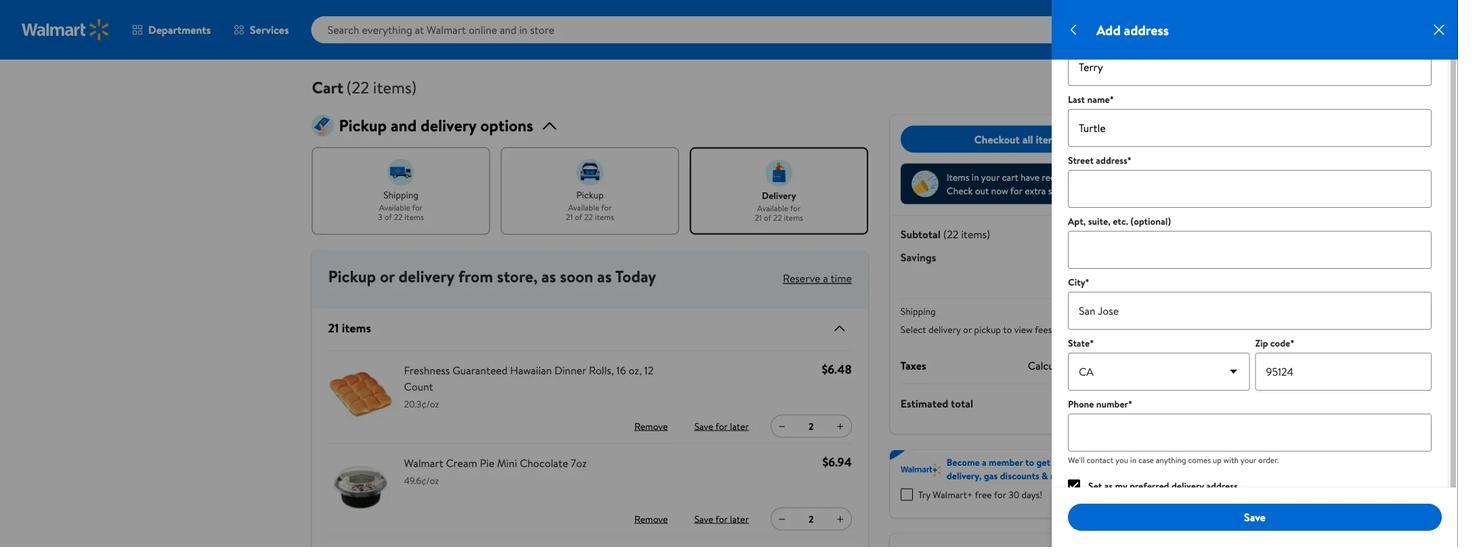 Task type: describe. For each thing, give the bounding box(es) containing it.
increase quantity freshness guaranteed hawaiian dinner rolls, 16 oz, 12 count, current quantity 2 image
[[835, 421, 846, 432]]

reduced price image
[[912, 170, 939, 198]]

state*
[[1068, 337, 1094, 350]]

up
[[1213, 455, 1222, 466]]

items for pickup
[[595, 211, 614, 223]]

30
[[1009, 488, 1020, 502]]

21 items
[[328, 320, 371, 337]]

a for member
[[982, 456, 987, 469]]

22 for shipping
[[394, 211, 403, 223]]

walmart cream pie mini chocolate 7oz, with add-on services, 49.6¢/oz, 2 in cart image
[[328, 455, 393, 520]]

available for pickup
[[568, 202, 600, 213]]

0 horizontal spatial address
[[1124, 20, 1169, 39]]

a for time
[[823, 271, 829, 286]]

items inside checkout all items button
[[1036, 132, 1062, 147]]

&
[[1042, 469, 1049, 482]]

day
[[1097, 456, 1111, 469]]

intent image for pickup image
[[577, 159, 604, 186]]

phone number*
[[1068, 398, 1133, 411]]

22 for pickup
[[584, 211, 593, 223]]

number*
[[1097, 398, 1133, 411]]

22 for delivery
[[774, 212, 782, 223]]

$129.26
[[1102, 227, 1136, 242]]

20.3¢/oz
[[404, 398, 439, 411]]

for left decrease quantity freshness guaranteed hawaiian dinner rolls, 16 oz, 12 count, current quantity 2 icon
[[716, 420, 728, 433]]

pickup available for 21 of 22 items
[[566, 188, 614, 223]]

add
[[1097, 20, 1121, 39]]

later for $6.94
[[730, 513, 749, 526]]

0 horizontal spatial 21
[[328, 320, 339, 337]]

suite,
[[1089, 215, 1111, 228]]

guaranteed
[[453, 363, 508, 378]]

shipping
[[901, 305, 936, 318]]

become a member to get free same-day delivery, gas discounts & more!
[[947, 456, 1111, 482]]

delivery down comes
[[1172, 480, 1205, 493]]

freshness guaranteed hawaiian dinner rolls, 16 oz, 12 count link
[[404, 362, 677, 395]]

pickup and delivery options button
[[312, 114, 868, 137]]

mini
[[497, 456, 517, 471]]

21 for delivery
[[755, 212, 762, 223]]

at
[[1081, 358, 1090, 373]]

items
[[947, 171, 970, 184]]

delivery right the and
[[421, 114, 477, 137]]

rolls,
[[589, 363, 614, 378]]

save for later button for $6.94
[[692, 509, 752, 530]]

shipping available for 3 of 22 items
[[378, 188, 424, 223]]

become
[[947, 456, 980, 469]]

preferred
[[1130, 480, 1170, 493]]

in inside items in your cart have reduced prices. check out now for extra savings!
[[972, 171, 979, 184]]

subtotal
[[901, 227, 941, 242]]

walmart+
[[933, 488, 973, 502]]

street
[[1068, 154, 1094, 167]]

Walmart Site-Wide search field
[[311, 16, 1230, 43]]

save button
[[1068, 504, 1442, 531]]

your inside items in your cart have reduced prices. check out now for extra savings!
[[982, 171, 1000, 184]]

as soon as 
      today element
[[542, 265, 657, 288]]

cream
[[446, 456, 477, 471]]

items up freshness guaranteed hawaiian dinner rolls, 16 oz, 12 count, with add-on services, 20.3¢/oz, 2 in cart image
[[342, 320, 371, 337]]

cart
[[312, 76, 344, 99]]

checkout all items button
[[901, 126, 1136, 153]]

save for later for $6.94
[[695, 513, 749, 526]]

same-
[[1072, 456, 1097, 469]]

Set as my preferred delivery address checkbox
[[1068, 480, 1081, 493]]

member
[[989, 456, 1023, 469]]

delivery available for 21 of 22 items
[[755, 189, 804, 223]]

dinner
[[555, 363, 586, 378]]

shipping
[[384, 188, 419, 201]]

list containing shipping
[[312, 147, 868, 235]]

3
[[378, 211, 383, 223]]

pickup for pickup or delivery from store , as soon as        today
[[328, 265, 376, 288]]

checkout all items
[[975, 132, 1062, 147]]

49.6¢/oz
[[404, 474, 439, 488]]

increase quantity walmart cream pie mini chocolate 7oz, current quantity 2 image
[[835, 514, 846, 525]]

freshness guaranteed hawaiian dinner rolls, 16 oz, 12 count, with add-on services, 20.3¢/oz, 2 in cart image
[[328, 362, 393, 427]]

items in your cart have reduced prices. check out now for extra savings!
[[947, 171, 1105, 197]]

Phone number* telephone field
[[1068, 414, 1432, 452]]

street address*
[[1068, 154, 1132, 167]]

$6.48
[[822, 361, 852, 378]]

phone
[[1068, 398, 1095, 411]]

(optional)
[[1131, 215, 1172, 228]]

apt, suite, etc. (optional)
[[1068, 215, 1172, 228]]

available for delivery
[[758, 203, 789, 214]]

walmart image
[[22, 19, 110, 41]]

remove button for $6.94
[[630, 509, 673, 530]]

to inside become a member to get free same-day delivery, gas discounts & more!
[[1026, 456, 1035, 469]]

etc.
[[1113, 215, 1129, 228]]

7oz
[[571, 456, 587, 471]]

*required fields
[[1068, 19, 1124, 30]]

contact
[[1087, 455, 1114, 466]]

view
[[1015, 323, 1033, 336]]

pickup for pickup and delivery options
[[339, 114, 387, 137]]

total
[[951, 396, 974, 411]]

select for select delivery or pickup to view fees
[[901, 323, 927, 336]]

add address
[[1097, 20, 1169, 39]]

freshness
[[404, 363, 450, 378]]

16
[[617, 363, 626, 378]]

code*
[[1271, 337, 1295, 350]]

walmart plus image
[[901, 464, 942, 477]]

0 vertical spatial or
[[380, 265, 395, 288]]

for inside pickup available for 21 of 22 items
[[601, 202, 612, 213]]

out
[[975, 184, 989, 197]]

name* for first name*
[[1090, 32, 1116, 45]]

0 horizontal spatial to
[[1004, 323, 1012, 336]]

walmart
[[404, 456, 443, 471]]

,
[[534, 265, 538, 288]]

discounts
[[1001, 469, 1040, 482]]

we'll
[[1068, 455, 1085, 466]]

oz,
[[629, 363, 642, 378]]

back image
[[1066, 22, 1082, 38]]

try
[[919, 488, 931, 502]]

taxes
[[901, 358, 927, 373]]

walmart cream pie mini chocolate 7oz 49.6¢/oz
[[404, 456, 587, 488]]

set
[[1089, 480, 1103, 493]]

save for $6.48
[[695, 420, 714, 433]]

case
[[1139, 455, 1154, 466]]

decrease quantity freshness guaranteed hawaiian dinner rolls, 16 oz, 12 count, current quantity 2 image
[[777, 421, 788, 432]]

save for $6.94
[[695, 513, 714, 526]]

cart_gic_illustration image
[[312, 115, 334, 137]]

pickup and delivery options
[[339, 114, 534, 137]]

delivery left from
[[399, 265, 455, 288]]

have
[[1021, 171, 1040, 184]]

free
[[1117, 305, 1136, 318]]

delivery down "shipping" on the right bottom
[[929, 323, 961, 336]]

Apt, suite, etc. (optional) text field
[[1068, 231, 1432, 269]]



Task type: locate. For each thing, give the bounding box(es) containing it.
items
[[1036, 132, 1062, 147], [405, 211, 424, 223], [595, 211, 614, 223], [784, 212, 804, 223], [342, 320, 371, 337]]

1 2 from the top
[[809, 420, 814, 433]]

for down shipping
[[412, 202, 423, 213]]

2 right decrease quantity walmart cream pie mini chocolate 7oz, current quantity 2 icon
[[809, 513, 814, 526]]

2 select from the left
[[1110, 323, 1136, 336]]

as right ,
[[542, 265, 556, 288]]

for right now
[[1011, 184, 1023, 197]]

0 horizontal spatial $113.43
[[1098, 395, 1136, 412]]

for down intent image for delivery
[[791, 203, 801, 214]]

1 horizontal spatial a
[[982, 456, 987, 469]]

hide all items image
[[826, 320, 848, 336]]

free down gas
[[975, 488, 992, 502]]

save for later button
[[692, 416, 752, 437], [692, 509, 752, 530]]

subtotal (22 items)
[[901, 227, 991, 242]]

2 remove button from the top
[[630, 509, 673, 530]]

fees
[[1035, 323, 1052, 336]]

1 horizontal spatial as
[[598, 265, 612, 288]]

pickup left the view
[[975, 323, 1001, 336]]

delivery,
[[947, 469, 982, 482]]

0 vertical spatial remove
[[635, 420, 668, 433]]

save for later left decrease quantity walmart cream pie mini chocolate 7oz, current quantity 2 icon
[[695, 513, 749, 526]]

0 vertical spatial address
[[1124, 20, 1169, 39]]

items for shipping
[[405, 211, 424, 223]]

1 horizontal spatial 21
[[566, 211, 573, 223]]

to left get
[[1026, 456, 1035, 469]]

1 vertical spatial remove
[[635, 513, 668, 526]]

1 horizontal spatial $113.43
[[1415, 34, 1436, 43]]

as left my
[[1105, 480, 1113, 493]]

savings
[[901, 250, 937, 265]]

items inside delivery available for 21 of 22 items
[[784, 212, 804, 223]]

2 horizontal spatial as
[[1105, 480, 1113, 493]]

0 horizontal spatial available
[[379, 202, 411, 213]]

banner
[[890, 450, 1147, 518]]

store
[[497, 265, 534, 288]]

a
[[823, 271, 829, 286], [982, 456, 987, 469]]

later left decrease quantity walmart cream pie mini chocolate 7oz, current quantity 2 icon
[[730, 513, 749, 526]]

items) up the and
[[373, 76, 417, 99]]

of for delivery
[[764, 212, 772, 223]]

1 horizontal spatial (22
[[944, 227, 959, 242]]

pickup up '21 items'
[[328, 265, 376, 288]]

0 horizontal spatial select
[[901, 323, 927, 336]]

estimated total
[[901, 396, 974, 411]]

1 horizontal spatial in
[[1131, 455, 1137, 466]]

save inside button
[[1245, 510, 1266, 525]]

address right "fields"
[[1124, 20, 1169, 39]]

2 for $6.48
[[809, 420, 814, 433]]

2 horizontal spatial 21
[[755, 212, 762, 223]]

cart
[[1002, 171, 1019, 184]]

0 horizontal spatial free
[[975, 488, 992, 502]]

for left decrease quantity walmart cream pie mini chocolate 7oz, current quantity 2 icon
[[716, 513, 728, 526]]

for inside shipping available for 3 of 22 items
[[412, 202, 423, 213]]

estimated
[[901, 396, 949, 411]]

check
[[947, 184, 973, 197]]

pickup inside pickup available for 21 of 22 items
[[577, 188, 604, 201]]

remove button for $6.48
[[630, 416, 673, 437]]

1 horizontal spatial pickup
[[975, 323, 1001, 336]]

your
[[982, 171, 1000, 184], [1241, 455, 1257, 466]]

1 vertical spatial $113.43
[[1098, 395, 1136, 412]]

days!
[[1022, 488, 1043, 502]]

22
[[1428, 15, 1436, 26], [394, 211, 403, 223], [584, 211, 593, 223], [774, 212, 782, 223]]

you
[[1116, 455, 1129, 466]]

as right soon
[[598, 265, 612, 288]]

0 vertical spatial (22
[[346, 76, 369, 99]]

1 vertical spatial address
[[1207, 480, 1238, 493]]

of for pickup
[[575, 211, 583, 223]]

free right get
[[1053, 456, 1070, 469]]

available for shipping
[[379, 202, 411, 213]]

2 2 from the top
[[809, 513, 814, 526]]

count
[[404, 379, 433, 394]]

0 vertical spatial name*
[[1090, 32, 1116, 45]]

Last name* text field
[[1068, 109, 1432, 147]]

remove for $6.48
[[635, 420, 668, 433]]

of inside shipping available for 3 of 22 items
[[385, 211, 392, 223]]

zip code*
[[1256, 337, 1295, 350]]

1 remove from the top
[[635, 420, 668, 433]]

2 horizontal spatial of
[[764, 212, 772, 223]]

today
[[615, 265, 657, 288]]

for left the 30
[[995, 488, 1007, 502]]

options
[[481, 114, 534, 137]]

21
[[566, 211, 573, 223], [755, 212, 762, 223], [328, 320, 339, 337]]

anything
[[1156, 455, 1187, 466]]

0 vertical spatial items)
[[373, 76, 417, 99]]

0 vertical spatial save for later
[[695, 420, 749, 433]]

my
[[1116, 480, 1128, 493]]

1 select from the left
[[901, 323, 927, 336]]

2 save for later button from the top
[[692, 509, 752, 530]]

1 vertical spatial your
[[1241, 455, 1257, 466]]

list
[[312, 147, 868, 235]]

with
[[1224, 455, 1239, 466]]

21 inside pickup available for 21 of 22 items
[[566, 211, 573, 223]]

0 vertical spatial remove button
[[630, 416, 673, 437]]

remove
[[635, 420, 668, 433], [635, 513, 668, 526]]

apt,
[[1068, 215, 1086, 228]]

First name* text field
[[1068, 48, 1432, 86]]

2
[[809, 420, 814, 433], [809, 513, 814, 526]]

gas
[[984, 469, 998, 482]]

0 vertical spatial $113.43
[[1415, 34, 1436, 43]]

items down intent image for delivery
[[784, 212, 804, 223]]

1 save for later from the top
[[695, 420, 749, 433]]

(22 for subtotal
[[944, 227, 959, 242]]

available down intent image for delivery
[[758, 203, 789, 214]]

intent image for delivery image
[[766, 160, 793, 187]]

select
[[901, 323, 927, 336], [1110, 323, 1136, 336]]

0 horizontal spatial (22
[[346, 76, 369, 99]]

save for later for $6.48
[[695, 420, 749, 433]]

*required
[[1068, 19, 1104, 30]]

0 vertical spatial pickup
[[577, 188, 604, 201]]

now
[[992, 184, 1009, 197]]

of down intent image for delivery
[[764, 212, 772, 223]]

a left 'time'
[[823, 271, 829, 286]]

later for $6.48
[[730, 420, 749, 433]]

in
[[972, 171, 979, 184], [1131, 455, 1137, 466]]

2 remove from the top
[[635, 513, 668, 526]]

your right with
[[1241, 455, 1257, 466]]

select down free on the bottom right of page
[[1110, 323, 1136, 336]]

1 vertical spatial in
[[1131, 455, 1137, 466]]

items) down out
[[962, 227, 991, 242]]

1 horizontal spatial available
[[568, 202, 600, 213]]

1 vertical spatial items)
[[962, 227, 991, 242]]

0 horizontal spatial pickup
[[577, 188, 604, 201]]

of down intent image for pickup
[[575, 211, 583, 223]]

close panel image
[[1432, 22, 1448, 38]]

0 vertical spatial to
[[1004, 323, 1012, 336]]

we'll contact you in case anything comes up with your order.
[[1068, 455, 1279, 466]]

available inside delivery available for 21 of 22 items
[[758, 203, 789, 214]]

for inside items in your cart have reduced prices. check out now for extra savings!
[[1011, 184, 1023, 197]]

cart (22 items)
[[312, 76, 417, 99]]

a inside become a member to get free same-day delivery, gas discounts & more!
[[982, 456, 987, 469]]

1 remove button from the top
[[630, 416, 673, 437]]

reserve
[[783, 271, 821, 286]]

1 vertical spatial save for later button
[[692, 509, 752, 530]]

items inside pickup available for 21 of 22 items
[[595, 211, 614, 223]]

22 inside delivery available for 21 of 22 items
[[774, 212, 782, 223]]

items down shipping
[[405, 211, 424, 223]]

more!
[[1051, 469, 1075, 482]]

pickup down intent image for pickup
[[577, 188, 604, 201]]

(22 for cart
[[346, 76, 369, 99]]

1 horizontal spatial to
[[1026, 456, 1035, 469]]

delivery inside delivery available for 21 of 22 items
[[762, 189, 797, 202]]

pickup
[[577, 188, 604, 201], [975, 323, 1001, 336]]

items down intent image for pickup
[[595, 211, 614, 223]]

1 vertical spatial pickup
[[975, 323, 1001, 336]]

checkout
[[1093, 358, 1136, 373]]

address*
[[1096, 154, 1132, 167]]

0 horizontal spatial a
[[823, 271, 829, 286]]

select button
[[1110, 323, 1136, 336]]

1 horizontal spatial your
[[1241, 455, 1257, 466]]

last name*
[[1068, 93, 1114, 106]]

reserve a time
[[783, 271, 852, 286]]

1 vertical spatial save for later
[[695, 513, 749, 526]]

delivery
[[421, 114, 477, 137], [762, 189, 797, 202], [399, 265, 455, 288], [929, 323, 961, 336], [1172, 480, 1205, 493]]

available inside pickup available for 21 of 22 items
[[568, 202, 600, 213]]

0 vertical spatial your
[[982, 171, 1000, 184]]

1 horizontal spatial address
[[1207, 480, 1238, 493]]

extra
[[1025, 184, 1046, 197]]

0 vertical spatial later
[[730, 420, 749, 433]]

time
[[831, 271, 852, 286]]

for inside delivery available for 21 of 22 items
[[791, 203, 801, 214]]

1 vertical spatial to
[[1026, 456, 1035, 469]]

0 horizontal spatial as
[[542, 265, 556, 288]]

0 horizontal spatial in
[[972, 171, 979, 184]]

1 vertical spatial pickup
[[328, 265, 376, 288]]

or left the view
[[964, 323, 972, 336]]

0 vertical spatial 2
[[809, 420, 814, 433]]

reserve a time button
[[783, 271, 852, 286]]

Try Walmart+ free for 30 days! checkbox
[[901, 489, 913, 501]]

banner containing become a member to get free same-day delivery, gas discounts & more!
[[890, 450, 1147, 518]]

select delivery or pickup to view fees
[[901, 323, 1052, 336]]

0 vertical spatial a
[[823, 271, 829, 286]]

Street address* text field
[[1068, 170, 1432, 208]]

first
[[1068, 32, 1087, 45]]

free inside become a member to get free same-day delivery, gas discounts & more!
[[1053, 456, 1070, 469]]

available
[[379, 202, 411, 213], [568, 202, 600, 213], [758, 203, 789, 214]]

items right all
[[1036, 132, 1062, 147]]

remove for $6.94
[[635, 513, 668, 526]]

city*
[[1068, 276, 1090, 289]]

name*
[[1090, 32, 1116, 45], [1088, 93, 1114, 106]]

0 vertical spatial in
[[972, 171, 979, 184]]

0 vertical spatial pickup
[[339, 114, 387, 137]]

for inside banner
[[995, 488, 1007, 502]]

of inside delivery available for 21 of 22 items
[[764, 212, 772, 223]]

1 horizontal spatial free
[[1053, 456, 1070, 469]]

pickup down cart (22 items)
[[339, 114, 387, 137]]

save for later button for $6.48
[[692, 416, 752, 437]]

decrease quantity walmart cream pie mini chocolate 7oz, current quantity 2 image
[[777, 514, 788, 525]]

to
[[1004, 323, 1012, 336], [1026, 456, 1035, 469]]

1 later from the top
[[730, 420, 749, 433]]

save for later
[[695, 420, 749, 433], [695, 513, 749, 526]]

1 vertical spatial 2
[[809, 513, 814, 526]]

try walmart+ free for 30 days!
[[919, 488, 1043, 502]]

available down shipping
[[379, 202, 411, 213]]

name* for last name*
[[1088, 93, 1114, 106]]

0 vertical spatial free
[[1053, 456, 1070, 469]]

Search search field
[[311, 16, 1230, 43]]

1 horizontal spatial select
[[1110, 323, 1136, 336]]

for
[[1011, 184, 1023, 197], [412, 202, 423, 213], [601, 202, 612, 213], [791, 203, 801, 214], [716, 420, 728, 433], [995, 488, 1007, 502], [716, 513, 728, 526]]

calculated at checkout
[[1028, 358, 1136, 373]]

name* right last
[[1088, 93, 1114, 106]]

items) for subtotal (22 items)
[[962, 227, 991, 242]]

1 vertical spatial later
[[730, 513, 749, 526]]

freshness guaranteed hawaiian dinner rolls, 16 oz, 12 count 20.3¢/oz
[[404, 363, 654, 411]]

prices.
[[1078, 171, 1105, 184]]

save for later button left decrease quantity walmart cream pie mini chocolate 7oz, current quantity 2 icon
[[692, 509, 752, 530]]

(22 right cart
[[346, 76, 369, 99]]

1 vertical spatial a
[[982, 456, 987, 469]]

1 vertical spatial name*
[[1088, 93, 1114, 106]]

items for delivery
[[784, 212, 804, 223]]

1 vertical spatial (22
[[944, 227, 959, 242]]

0 vertical spatial save for later button
[[692, 416, 752, 437]]

22 inside pickup available for 21 of 22 items
[[584, 211, 593, 223]]

save for later button left decrease quantity freshness guaranteed hawaiian dinner rolls, 16 oz, 12 count, current quantity 2 icon
[[692, 416, 752, 437]]

of inside pickup available for 21 of 22 items
[[575, 211, 583, 223]]

2 for $6.94
[[809, 513, 814, 526]]

0 horizontal spatial items)
[[373, 76, 417, 99]]

1 vertical spatial free
[[975, 488, 992, 502]]

in right items at right top
[[972, 171, 979, 184]]

comes
[[1189, 455, 1212, 466]]

reduced
[[1042, 171, 1076, 184]]

available down intent image for pickup
[[568, 202, 600, 213]]

1 save for later button from the top
[[692, 416, 752, 437]]

2 later from the top
[[730, 513, 749, 526]]

address down 'up'
[[1207, 480, 1238, 493]]

last
[[1068, 93, 1085, 106]]

1 vertical spatial remove button
[[630, 509, 673, 530]]

for down intent image for pickup
[[601, 202, 612, 213]]

21 inside delivery available for 21 of 22 items
[[755, 212, 762, 223]]

2 horizontal spatial available
[[758, 203, 789, 214]]

1 horizontal spatial items)
[[962, 227, 991, 242]]

select for select button
[[1110, 323, 1136, 336]]

0 horizontal spatial of
[[385, 211, 392, 223]]

or down 3
[[380, 265, 395, 288]]

pickup or delivery from store , as soon as        today
[[328, 265, 657, 288]]

delivery down intent image for delivery
[[762, 189, 797, 202]]

of for shipping
[[385, 211, 392, 223]]

22 inside shipping available for 3 of 22 items
[[394, 211, 403, 223]]

items inside shipping available for 3 of 22 items
[[405, 211, 424, 223]]

fields
[[1105, 19, 1124, 30]]

items) for cart (22 items)
[[373, 76, 417, 99]]

1 horizontal spatial of
[[575, 211, 583, 223]]

$6.94
[[823, 454, 852, 471]]

of right 3
[[385, 211, 392, 223]]

later left decrease quantity freshness guaranteed hawaiian dinner rolls, 16 oz, 12 count, current quantity 2 icon
[[730, 420, 749, 433]]

(22 right subtotal
[[944, 227, 959, 242]]

21 for pickup
[[566, 211, 573, 223]]

0 horizontal spatial or
[[380, 265, 395, 288]]

select down "shipping" on the right bottom
[[901, 323, 927, 336]]

your left cart
[[982, 171, 1000, 184]]

available inside shipping available for 3 of 22 items
[[379, 202, 411, 213]]

Zip code* text field
[[1256, 353, 1432, 391]]

pie
[[480, 456, 495, 471]]

pickup
[[339, 114, 387, 137], [328, 265, 376, 288]]

first name*
[[1068, 32, 1116, 45]]

1 horizontal spatial or
[[964, 323, 972, 336]]

in right you
[[1131, 455, 1137, 466]]

1 vertical spatial or
[[964, 323, 972, 336]]

order.
[[1259, 455, 1279, 466]]

2 left increase quantity freshness guaranteed hawaiian dinner rolls, 16 oz, 12 count, current quantity 2 icon
[[809, 420, 814, 433]]

from
[[458, 265, 493, 288]]

walmart cream pie mini chocolate 7oz link
[[404, 455, 588, 471]]

save for later left decrease quantity freshness guaranteed hawaiian dinner rolls, 16 oz, 12 count, current quantity 2 icon
[[695, 420, 749, 433]]

intent image for shipping image
[[388, 159, 415, 186]]

a right become
[[982, 456, 987, 469]]

name* down *required fields
[[1090, 32, 1116, 45]]

0 horizontal spatial your
[[982, 171, 1000, 184]]

to left the view
[[1004, 323, 1012, 336]]

2 save for later from the top
[[695, 513, 749, 526]]

checkout
[[975, 132, 1020, 147]]

City* text field
[[1068, 292, 1432, 330]]

calculated
[[1028, 358, 1078, 373]]



Task type: vqa. For each thing, say whether or not it's contained in the screenshot.
arrive
no



